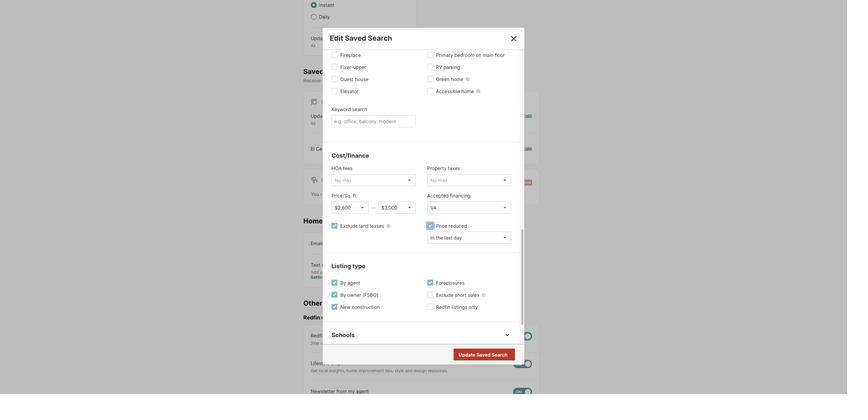 Task type: locate. For each thing, give the bounding box(es) containing it.
0 vertical spatial for
[[321, 99, 331, 105]]

accessible
[[436, 89, 460, 94]]

agent
[[348, 280, 360, 286]]

tips
[[335, 361, 344, 367]]

1 vertical spatial redfin
[[303, 315, 320, 321]]

redfin up 'stay'
[[311, 333, 325, 339]]

a
[[438, 341, 440, 346]]

0 vertical spatial by
[[340, 280, 346, 286]]

by down account settings
[[340, 280, 346, 286]]

hoa
[[332, 166, 342, 171]]

insights,
[[329, 369, 345, 374]]

1 vertical spatial update types all
[[311, 113, 341, 126]]

2 vertical spatial redfin
[[311, 333, 325, 339]]

accepted
[[427, 193, 449, 199]]

2 by from the top
[[340, 292, 346, 298]]

short
[[455, 292, 467, 298]]

green home
[[436, 76, 463, 82]]

rv
[[436, 64, 442, 70]]

el cerrito test 1
[[311, 146, 346, 152]]

exclude left land
[[340, 223, 358, 229]]

on for news
[[342, 341, 347, 346]]

1 by from the top
[[340, 280, 346, 286]]

exclude land leases
[[340, 223, 384, 229]]

email
[[311, 241, 323, 247]]

types
[[329, 35, 341, 41], [329, 113, 341, 119]]

update
[[311, 35, 327, 41], [311, 113, 327, 119], [459, 352, 476, 358]]

for left 'sale'
[[321, 99, 331, 105]]

1 to from the left
[[327, 341, 331, 346]]

1 update types all from the top
[[311, 35, 341, 48]]

1 vertical spatial search
[[492, 352, 508, 358]]

redfin left listings
[[436, 305, 450, 310]]

1 horizontal spatial searches
[[361, 191, 381, 197]]

and right tools
[[375, 341, 383, 346]]

and right home,
[[455, 341, 462, 346]]

1 horizontal spatial search
[[421, 78, 436, 84]]

add your phone number in
[[311, 270, 364, 275]]

update types all down 'keyword'
[[311, 113, 341, 126]]

1 horizontal spatial on
[[381, 78, 386, 84]]

update down for sale
[[311, 113, 327, 119]]

keyword
[[332, 107, 351, 112]]

2 vertical spatial home
[[347, 369, 358, 374]]

None checkbox
[[513, 332, 532, 341]]

list box down ft.
[[332, 202, 369, 214]]

0 vertical spatial update types all
[[311, 35, 341, 48]]

1 horizontal spatial to
[[411, 341, 415, 346]]

hoa fees
[[332, 166, 353, 171]]

0 horizontal spatial search
[[352, 107, 367, 112]]

to right up at bottom
[[327, 341, 331, 346]]

0 vertical spatial searches
[[326, 67, 357, 76]]

e.g. office, balcony, modern text field
[[334, 119, 413, 125]]

search
[[368, 34, 392, 42], [492, 352, 508, 358]]

update types all down 'daily'
[[311, 35, 341, 48]]

you can create saved searches while searching for rentals .
[[311, 191, 443, 197]]

2 horizontal spatial and
[[455, 341, 462, 346]]

on right based
[[381, 78, 386, 84]]

improvement
[[359, 369, 384, 374]]

upper
[[353, 64, 366, 70]]

on inside saved searches receive timely notifications based on your preferred search filters.
[[381, 78, 386, 84]]

preferred
[[399, 78, 420, 84]]

1 vertical spatial edit button
[[523, 145, 532, 152]]

home right the accessible
[[462, 89, 474, 94]]

0 vertical spatial search
[[421, 78, 436, 84]]

by owner (fsbo)
[[340, 292, 379, 298]]

buy
[[417, 341, 424, 346]]

0 horizontal spatial exclude
[[340, 223, 358, 229]]

taxes
[[448, 166, 460, 171]]

0 vertical spatial on
[[476, 52, 482, 58]]

search up e.g. office, balcony, modern "text box"
[[352, 107, 367, 112]]

2 edit button from the top
[[523, 145, 532, 152]]

owner
[[348, 292, 361, 298]]

list box
[[332, 174, 416, 186], [427, 174, 511, 186], [332, 202, 369, 214], [378, 202, 416, 214], [427, 202, 511, 214], [427, 232, 511, 244]]

your up settings
[[320, 270, 329, 275]]

update down daily option
[[311, 35, 327, 41]]

daily
[[319, 14, 330, 20]]

2 for from the top
[[321, 177, 331, 183]]

notifications
[[337, 78, 365, 84]]

1 vertical spatial search
[[352, 107, 367, 112]]

1 horizontal spatial search
[[492, 352, 508, 358]]

home
[[451, 76, 463, 82], [462, 89, 474, 94], [347, 369, 358, 374]]

with
[[480, 341, 488, 346]]

2 vertical spatial edit
[[523, 146, 532, 152]]

0 vertical spatial redfin
[[436, 305, 450, 310]]

on left the main
[[476, 52, 482, 58]]

2 horizontal spatial on
[[476, 52, 482, 58]]

financing
[[450, 193, 471, 199]]

text (sms)
[[311, 262, 335, 268]]

1 horizontal spatial your
[[388, 78, 398, 84]]

0 horizontal spatial searches
[[326, 67, 357, 76]]

types down 'keyword'
[[329, 113, 341, 119]]

0 vertical spatial your
[[388, 78, 398, 84]]

1 vertical spatial exclude
[[436, 292, 454, 298]]

1 vertical spatial by
[[340, 292, 346, 298]]

0 horizontal spatial on
[[342, 341, 347, 346]]

no results button
[[477, 350, 514, 361]]

search inside button
[[492, 352, 508, 358]]

1 types from the top
[[329, 35, 341, 41]]

fixer-upper
[[340, 64, 366, 70]]

2 vertical spatial on
[[342, 341, 347, 346]]

0 horizontal spatial your
[[320, 270, 329, 275]]

all
[[311, 43, 316, 48], [311, 121, 316, 126]]

searches up guest
[[326, 67, 357, 76]]

based
[[366, 78, 380, 84]]

list box down while
[[378, 202, 416, 214]]

on for searches
[[381, 78, 386, 84]]

0 vertical spatial edit
[[330, 34, 343, 42]]

update down connect
[[459, 352, 476, 358]]

and
[[375, 341, 383, 346], [455, 341, 462, 346], [405, 369, 413, 374]]

1 vertical spatial on
[[381, 78, 386, 84]]

0 vertical spatial exclude
[[340, 223, 358, 229]]

redfin's
[[348, 341, 363, 346]]

other
[[303, 299, 323, 308]]

0 vertical spatial search
[[368, 34, 392, 42]]

your inside saved searches receive timely notifications based on your preferred search filters.
[[388, 78, 398, 84]]

for rent
[[321, 177, 345, 183]]

searches up — at the bottom of page
[[361, 191, 381, 197]]

home right the insights,
[[347, 369, 358, 374]]

redfin for redfin listings only
[[436, 305, 450, 310]]

cost/finance
[[332, 152, 369, 159]]

2 update types all from the top
[[311, 113, 341, 126]]

1 horizontal spatial exclude
[[436, 292, 454, 298]]

filters.
[[437, 78, 451, 84]]

lifestyle
[[311, 361, 330, 367]]

edit button
[[523, 113, 532, 126], [523, 145, 532, 152]]

search inside saved searches receive timely notifications based on your preferred search filters.
[[421, 78, 436, 84]]

redfin inside edit saved search dialog
[[436, 305, 450, 310]]

0 vertical spatial types
[[329, 35, 341, 41]]

0 horizontal spatial search
[[368, 34, 392, 42]]

fixer-
[[340, 64, 353, 70]]

2 vertical spatial update
[[459, 352, 476, 358]]

search
[[421, 78, 436, 84], [352, 107, 367, 112]]

list box down reduced
[[427, 232, 511, 244]]

searches inside saved searches receive timely notifications based on your preferred search filters.
[[326, 67, 357, 76]]

1 vertical spatial your
[[320, 270, 329, 275]]

phone
[[330, 270, 342, 275]]

all down daily option
[[311, 43, 316, 48]]

can
[[320, 191, 329, 197]]

update types all
[[311, 35, 341, 48], [311, 113, 341, 126]]

0 horizontal spatial to
[[327, 341, 331, 346]]

1 vertical spatial home
[[462, 89, 474, 94]]

to
[[327, 341, 331, 346], [411, 341, 415, 346]]

(sms)
[[322, 262, 335, 268]]

edit inside dialog
[[330, 34, 343, 42]]

primary
[[436, 52, 453, 58]]

None checkbox
[[513, 360, 532, 369], [513, 388, 532, 394], [513, 360, 532, 369], [513, 388, 532, 394]]

no results
[[484, 353, 507, 358]]

design
[[414, 369, 427, 374]]

for for for rent
[[321, 177, 331, 183]]

all up el
[[311, 121, 316, 126]]

redfin down "other"
[[303, 315, 320, 321]]

for left "rent"
[[321, 177, 331, 183]]

0 vertical spatial edit button
[[523, 113, 532, 126]]

0 vertical spatial home
[[451, 76, 463, 82]]

by left owner
[[340, 292, 346, 298]]

search for edit saved search
[[368, 34, 392, 42]]

up
[[321, 341, 326, 346]]

style
[[395, 369, 404, 374]]

home up accessible home
[[451, 76, 463, 82]]

emails
[[324, 299, 346, 308]]

cerrito
[[316, 146, 331, 152]]

search left green
[[421, 78, 436, 84]]

and right the 'style'
[[405, 369, 413, 374]]

on inside 'redfin news stay up to date on redfin's tools and features, how to buy or sell a home, and connect with an agent.'
[[342, 341, 347, 346]]

1 vertical spatial all
[[311, 121, 316, 126]]

reduced
[[449, 223, 467, 229]]

1 vertical spatial for
[[321, 177, 331, 183]]

0 vertical spatial all
[[311, 43, 316, 48]]

searching
[[396, 191, 417, 197]]

exclude down the foreclosures
[[436, 292, 454, 298]]

to left buy
[[411, 341, 415, 346]]

types up fireplace
[[329, 35, 341, 41]]

1 horizontal spatial and
[[405, 369, 413, 374]]

search for update saved search
[[492, 352, 508, 358]]

on down schools
[[342, 341, 347, 346]]

1 for from the top
[[321, 99, 331, 105]]

guest house
[[340, 76, 369, 82]]

redfin
[[436, 305, 450, 310], [303, 315, 320, 321], [311, 333, 325, 339]]

update saved search
[[459, 352, 508, 358]]

your left preferred at the left top of the page
[[388, 78, 398, 84]]

1 vertical spatial types
[[329, 113, 341, 119]]

accepted financing
[[427, 193, 471, 199]]

1 vertical spatial edit
[[523, 113, 532, 119]]



Task type: describe. For each thing, give the bounding box(es) containing it.
for sale
[[321, 99, 344, 105]]

Instant radio
[[311, 2, 317, 8]]

green
[[436, 76, 450, 82]]

floor
[[495, 52, 505, 58]]

an
[[490, 341, 494, 346]]

or
[[425, 341, 429, 346]]

while
[[383, 191, 394, 197]]

0 horizontal spatial and
[[375, 341, 383, 346]]

saved inside saved searches receive timely notifications based on your preferred search filters.
[[303, 67, 324, 76]]

local
[[319, 369, 328, 374]]

new
[[340, 305, 351, 310]]

by for by owner (fsbo)
[[340, 292, 346, 298]]

listings
[[452, 305, 467, 310]]

get
[[311, 369, 318, 374]]

for for for sale
[[321, 99, 331, 105]]

redfin updates
[[303, 315, 343, 321]]

sales
[[468, 292, 480, 298]]

1 edit button from the top
[[523, 113, 532, 126]]

date
[[332, 341, 341, 346]]

tools
[[365, 341, 374, 346]]

home for green home
[[451, 76, 463, 82]]

saved inside button
[[477, 352, 491, 358]]

features,
[[384, 341, 401, 346]]

price/sq. ft.
[[332, 193, 358, 199]]

price/sq.
[[332, 193, 352, 199]]

edit for edit saved search
[[330, 34, 343, 42]]

foreclosures
[[436, 280, 465, 286]]

settings
[[311, 275, 328, 280]]

—
[[372, 205, 376, 210]]

2 types from the top
[[329, 113, 341, 119]]

account settings
[[311, 270, 381, 280]]

leases
[[370, 223, 384, 229]]

property
[[427, 166, 447, 171]]

list box down financing
[[427, 202, 511, 214]]

elevator
[[340, 89, 359, 94]]

new construction
[[340, 305, 380, 310]]

bedroom
[[455, 52, 475, 58]]

sale
[[332, 99, 344, 105]]

house
[[355, 76, 369, 82]]

agent.
[[495, 341, 508, 346]]

timely
[[322, 78, 336, 84]]

other emails
[[303, 299, 346, 308]]

edit for second 'edit' button from the bottom
[[523, 113, 532, 119]]

schools link
[[332, 331, 511, 340]]

1 all from the top
[[311, 43, 316, 48]]

fees
[[343, 166, 353, 171]]

sell
[[430, 341, 437, 346]]

2 all from the top
[[311, 121, 316, 126]]

0 vertical spatial update
[[311, 35, 327, 41]]

you
[[311, 191, 319, 197]]

redfin inside 'redfin news stay up to date on redfin's tools and features, how to buy or sell a home, and connect with an agent.'
[[311, 333, 325, 339]]

news
[[326, 333, 338, 339]]

price
[[436, 223, 448, 229]]

saved searches receive timely notifications based on your preferred search filters.
[[303, 67, 451, 84]]

stay
[[311, 341, 320, 346]]

edit for 1st 'edit' button from the bottom
[[523, 146, 532, 152]]

connect
[[463, 341, 479, 346]]

on inside edit saved search dialog
[[476, 52, 482, 58]]

parking
[[444, 64, 460, 70]]

results
[[491, 353, 507, 358]]

test
[[333, 146, 342, 152]]

exclude short sales
[[436, 292, 480, 298]]

keyword search
[[332, 107, 367, 112]]

tips,
[[385, 369, 394, 374]]

edit saved search element
[[330, 34, 503, 42]]

ft.
[[353, 193, 358, 199]]

price reduced
[[436, 223, 467, 229]]

exclude for exclude short sales
[[436, 292, 454, 298]]

update inside button
[[459, 352, 476, 358]]

guest
[[340, 76, 354, 82]]

(fsbo)
[[363, 292, 379, 298]]

accessible home
[[436, 89, 474, 94]]

by agent
[[340, 280, 360, 286]]

only
[[469, 305, 478, 310]]

list box up financing
[[427, 174, 511, 186]]

by for by agent
[[340, 280, 346, 286]]

edit saved search dialog
[[323, 0, 525, 365]]

home for accessible home
[[462, 89, 474, 94]]

search inside dialog
[[352, 107, 367, 112]]

redfin news stay up to date on redfin's tools and features, how to buy or sell a home, and connect with an agent.
[[311, 333, 508, 346]]

create
[[330, 191, 344, 197]]

number
[[343, 270, 358, 275]]

rent
[[332, 177, 345, 183]]

update saved search button
[[454, 349, 515, 361]]

1 vertical spatial searches
[[361, 191, 381, 197]]

resources.
[[428, 369, 448, 374]]

redfin listings only
[[436, 305, 478, 310]]

2 to from the left
[[411, 341, 415, 346]]

list box up the you can create saved searches while searching for rentals .
[[332, 174, 416, 186]]

&
[[331, 361, 334, 367]]

account
[[364, 270, 381, 275]]

add
[[311, 270, 319, 275]]

and inside the lifestyle & tips get local insights, home improvement tips, style and design resources.
[[405, 369, 413, 374]]

account settings link
[[311, 270, 381, 280]]

text
[[311, 262, 320, 268]]

1
[[344, 146, 346, 152]]

rv parking
[[436, 64, 460, 70]]

updates
[[321, 315, 343, 321]]

home inside the lifestyle & tips get local insights, home improvement tips, style and design resources.
[[347, 369, 358, 374]]

1 vertical spatial update
[[311, 113, 327, 119]]

redfin for redfin updates
[[303, 315, 320, 321]]

listing
[[332, 263, 351, 270]]

how
[[402, 341, 410, 346]]

Daily radio
[[311, 14, 317, 20]]

fireplace
[[340, 52, 361, 58]]

schools
[[332, 332, 355, 339]]

home tours
[[303, 217, 342, 225]]

.
[[441, 191, 443, 197]]

exclude for exclude land leases
[[340, 223, 358, 229]]

in
[[359, 270, 363, 275]]

edit saved search
[[330, 34, 392, 42]]

type
[[353, 263, 366, 270]]



Task type: vqa. For each thing, say whether or not it's contained in the screenshot.
By
yes



